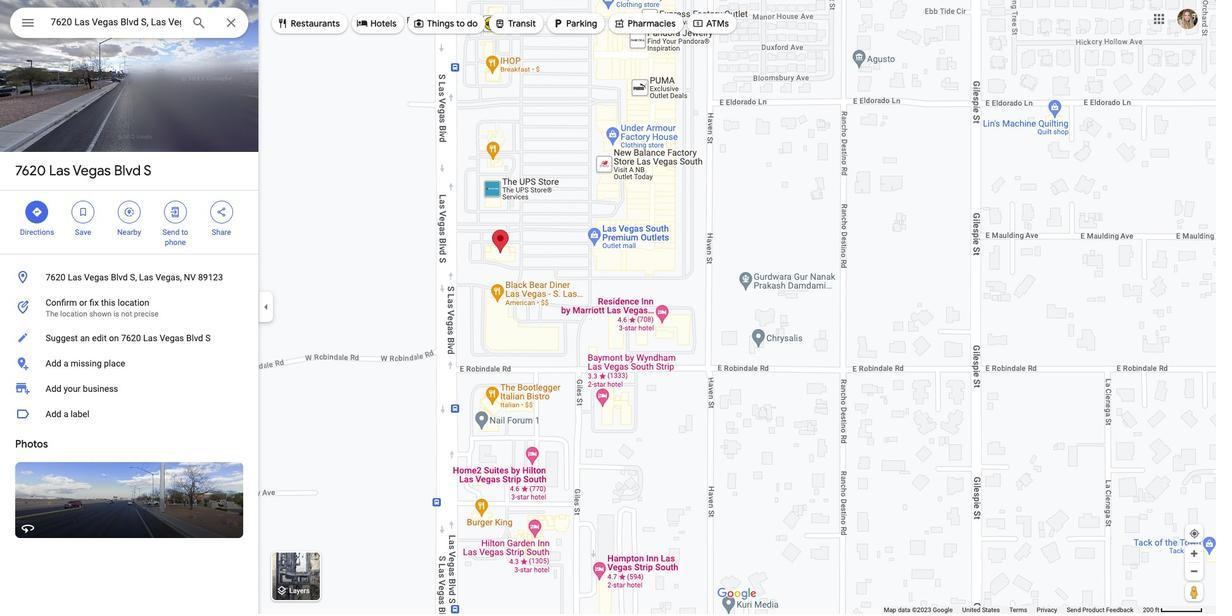 Task type: locate. For each thing, give the bounding box(es) containing it.
1 vertical spatial s
[[205, 333, 211, 343]]

7620 up confirm
[[46, 273, 66, 283]]

privacy button
[[1037, 606, 1058, 615]]

restaurants
[[291, 18, 340, 29]]

photos
[[15, 439, 48, 451]]

vegas up fix
[[84, 273, 109, 283]]

2 vertical spatial blvd
[[186, 333, 203, 343]]

1 horizontal spatial location
[[118, 298, 149, 308]]

1 vertical spatial to
[[181, 228, 188, 237]]

7620 inside button
[[121, 333, 141, 343]]

blvd for s,
[[111, 273, 128, 283]]

1 horizontal spatial send
[[1067, 607, 1081, 614]]

to left do
[[456, 18, 465, 29]]


[[413, 16, 425, 30]]

product
[[1083, 607, 1105, 614]]

business
[[83, 384, 118, 394]]

las
[[49, 162, 70, 180], [68, 273, 82, 283], [139, 273, 153, 283], [143, 333, 157, 343]]

2 vertical spatial 7620
[[121, 333, 141, 343]]

ft
[[1156, 607, 1160, 614]]


[[31, 205, 43, 219]]

7620 for 7620 las vegas blvd s
[[15, 162, 46, 180]]

footer containing map data ©2023 google
[[884, 606, 1144, 615]]

share
[[212, 228, 231, 237]]

add a missing place
[[46, 359, 125, 369]]

to up phone
[[181, 228, 188, 237]]

7620 up the 
[[15, 162, 46, 180]]

send product feedback
[[1067, 607, 1134, 614]]


[[20, 14, 35, 32]]

0 horizontal spatial s
[[144, 162, 151, 180]]

 hotels
[[357, 16, 397, 30]]

2 vertical spatial add
[[46, 409, 61, 420]]

200
[[1144, 607, 1154, 614]]

do
[[467, 18, 478, 29]]

3 add from the top
[[46, 409, 61, 420]]

the
[[46, 310, 58, 319]]

1 vertical spatial add
[[46, 384, 61, 394]]

suggest an edit on 7620 las vegas blvd s
[[46, 333, 211, 343]]

1 vertical spatial send
[[1067, 607, 1081, 614]]

a left label on the bottom
[[64, 409, 68, 420]]

pharmacies
[[628, 18, 676, 29]]

vegas
[[73, 162, 111, 180], [84, 273, 109, 283], [160, 333, 184, 343]]

1 horizontal spatial s
[[205, 333, 211, 343]]

blvd left s,
[[111, 273, 128, 283]]

blvd inside button
[[111, 273, 128, 283]]


[[77, 205, 89, 219]]

1 vertical spatial vegas
[[84, 273, 109, 283]]

1 vertical spatial 7620
[[46, 273, 66, 283]]

0 vertical spatial a
[[64, 359, 68, 369]]

shown
[[89, 310, 112, 319]]

0 vertical spatial blvd
[[114, 162, 141, 180]]

200 ft button
[[1144, 607, 1203, 614]]

2 add from the top
[[46, 384, 61, 394]]

89123
[[198, 273, 223, 283]]

to inside  things to do
[[456, 18, 465, 29]]

united states button
[[963, 606, 1001, 615]]

2 a from the top
[[64, 409, 68, 420]]

transit
[[508, 18, 536, 29]]

0 vertical spatial add
[[46, 359, 61, 369]]

0 vertical spatial send
[[163, 228, 180, 237]]

7620 right on
[[121, 333, 141, 343]]

send up phone
[[163, 228, 180, 237]]

send
[[163, 228, 180, 237], [1067, 607, 1081, 614]]

a for missing
[[64, 359, 68, 369]]

1 a from the top
[[64, 359, 68, 369]]

0 vertical spatial 7620
[[15, 162, 46, 180]]

add for add a label
[[46, 409, 61, 420]]

send inside send to phone
[[163, 228, 180, 237]]

0 vertical spatial location
[[118, 298, 149, 308]]


[[357, 16, 368, 30]]

send inside button
[[1067, 607, 1081, 614]]

s up actions for 7620 las vegas blvd s region
[[144, 162, 151, 180]]

blvd down nv
[[186, 333, 203, 343]]

2 vertical spatial vegas
[[160, 333, 184, 343]]

or
[[79, 298, 87, 308]]

location up the not
[[118, 298, 149, 308]]

map data ©2023 google
[[884, 607, 953, 614]]

add left "your" at bottom left
[[46, 384, 61, 394]]


[[553, 16, 564, 30]]

feedback
[[1107, 607, 1134, 614]]

1 vertical spatial a
[[64, 409, 68, 420]]

to
[[456, 18, 465, 29], [181, 228, 188, 237]]

7620 las vegas blvd s, las vegas, nv 89123
[[46, 273, 223, 283]]

1 horizontal spatial to
[[456, 18, 465, 29]]

7620 inside button
[[46, 273, 66, 283]]

a left missing
[[64, 359, 68, 369]]

add left label on the bottom
[[46, 409, 61, 420]]

location down or
[[60, 310, 87, 319]]

missing
[[71, 359, 102, 369]]

0 vertical spatial to
[[456, 18, 465, 29]]

google maps element
[[0, 0, 1217, 615]]

0 horizontal spatial to
[[181, 228, 188, 237]]

0 horizontal spatial send
[[163, 228, 180, 237]]

blvd
[[114, 162, 141, 180], [111, 273, 128, 283], [186, 333, 203, 343]]

None field
[[51, 15, 181, 30]]

s,
[[130, 273, 137, 283]]

vegas inside button
[[84, 273, 109, 283]]

add a missing place button
[[0, 351, 259, 376]]

0 vertical spatial s
[[144, 162, 151, 180]]

not
[[121, 310, 132, 319]]

a
[[64, 359, 68, 369], [64, 409, 68, 420]]

precise
[[134, 310, 159, 319]]

add
[[46, 359, 61, 369], [46, 384, 61, 394], [46, 409, 61, 420]]

1 add from the top
[[46, 359, 61, 369]]

0 horizontal spatial location
[[60, 310, 87, 319]]

s inside button
[[205, 333, 211, 343]]

0 vertical spatial vegas
[[73, 162, 111, 180]]

united states
[[963, 607, 1001, 614]]

send to phone
[[163, 228, 188, 247]]

s down "89123"
[[205, 333, 211, 343]]

add for add your business
[[46, 384, 61, 394]]

 pharmacies
[[614, 16, 676, 30]]

send left product
[[1067, 607, 1081, 614]]

things
[[427, 18, 454, 29]]

vegas up add a missing place button
[[160, 333, 184, 343]]


[[693, 16, 704, 30]]


[[494, 16, 506, 30]]

location
[[118, 298, 149, 308], [60, 310, 87, 319]]

7620 las vegas blvd s, las vegas, nv 89123 button
[[0, 265, 259, 290]]

1 vertical spatial blvd
[[111, 273, 128, 283]]

suggest
[[46, 333, 78, 343]]

footer
[[884, 606, 1144, 615]]

add down suggest on the left bottom
[[46, 359, 61, 369]]

vegas,
[[156, 273, 182, 283]]

vegas up ''
[[73, 162, 111, 180]]

7620
[[15, 162, 46, 180], [46, 273, 66, 283], [121, 333, 141, 343]]

blvd up 
[[114, 162, 141, 180]]



Task type: vqa. For each thing, say whether or not it's contained in the screenshot.


Task type: describe. For each thing, give the bounding box(es) containing it.
terms
[[1010, 607, 1028, 614]]

states
[[983, 607, 1001, 614]]

©2023
[[913, 607, 932, 614]]

hotels
[[371, 18, 397, 29]]

an
[[80, 333, 90, 343]]

send for send to phone
[[163, 228, 180, 237]]

send product feedback button
[[1067, 606, 1134, 615]]

on
[[109, 333, 119, 343]]

data
[[898, 607, 911, 614]]

nv
[[184, 273, 196, 283]]

vegas for s,
[[84, 273, 109, 283]]

 restaurants
[[277, 16, 340, 30]]


[[124, 205, 135, 219]]

7620 las vegas blvd s
[[15, 162, 151, 180]]

directions
[[20, 228, 54, 237]]

confirm or fix this location the location shown is not precise
[[46, 298, 159, 319]]

terms button
[[1010, 606, 1028, 615]]

actions for 7620 las vegas blvd s region
[[0, 191, 259, 254]]

 button
[[10, 8, 46, 41]]

layers
[[289, 588, 310, 596]]

is
[[114, 310, 119, 319]]

collapse side panel image
[[259, 300, 273, 314]]

save
[[75, 228, 91, 237]]

a for label
[[64, 409, 68, 420]]

confirm
[[46, 298, 77, 308]]

vegas for s
[[73, 162, 111, 180]]

place
[[104, 359, 125, 369]]

add your business link
[[0, 376, 259, 402]]


[[277, 16, 288, 30]]

200 ft
[[1144, 607, 1160, 614]]

edit
[[92, 333, 107, 343]]

privacy
[[1037, 607, 1058, 614]]

 atms
[[693, 16, 729, 30]]

suggest an edit on 7620 las vegas blvd s button
[[0, 326, 259, 351]]

 things to do
[[413, 16, 478, 30]]

show your location image
[[1190, 529, 1201, 540]]

footer inside google maps element
[[884, 606, 1144, 615]]

add for add a missing place
[[46, 359, 61, 369]]

map
[[884, 607, 897, 614]]

zoom in image
[[1190, 549, 1200, 559]]

google
[[933, 607, 953, 614]]


[[614, 16, 625, 30]]

7620 las vegas blvd s main content
[[0, 0, 259, 615]]

your
[[64, 384, 81, 394]]

united
[[963, 607, 981, 614]]

atms
[[707, 18, 729, 29]]

zoom out image
[[1190, 567, 1200, 577]]

 parking
[[553, 16, 598, 30]]

7620 Las Vegas Blvd S, Las Vegas, NV 89123 field
[[10, 8, 248, 38]]

google account: michelle dermenjian  
(michelle.dermenjian@adept.ai) image
[[1178, 9, 1198, 29]]

 transit
[[494, 16, 536, 30]]

parking
[[567, 18, 598, 29]]

nearby
[[117, 228, 141, 237]]

send for send product feedback
[[1067, 607, 1081, 614]]

fix
[[90, 298, 99, 308]]

add a label button
[[0, 402, 259, 427]]

 search field
[[10, 8, 248, 41]]

show street view coverage image
[[1186, 583, 1204, 602]]

7620 for 7620 las vegas blvd s, las vegas, nv 89123
[[46, 273, 66, 283]]


[[216, 205, 227, 219]]

none field inside the 7620 las vegas blvd s, las vegas, nv 89123 field
[[51, 15, 181, 30]]

label
[[71, 409, 89, 420]]

1 vertical spatial location
[[60, 310, 87, 319]]

this
[[101, 298, 116, 308]]

add your business
[[46, 384, 118, 394]]

add a label
[[46, 409, 89, 420]]

blvd for s
[[114, 162, 141, 180]]

vegas inside button
[[160, 333, 184, 343]]

to inside send to phone
[[181, 228, 188, 237]]

las inside button
[[143, 333, 157, 343]]

blvd inside button
[[186, 333, 203, 343]]


[[170, 205, 181, 219]]

phone
[[165, 238, 186, 247]]



